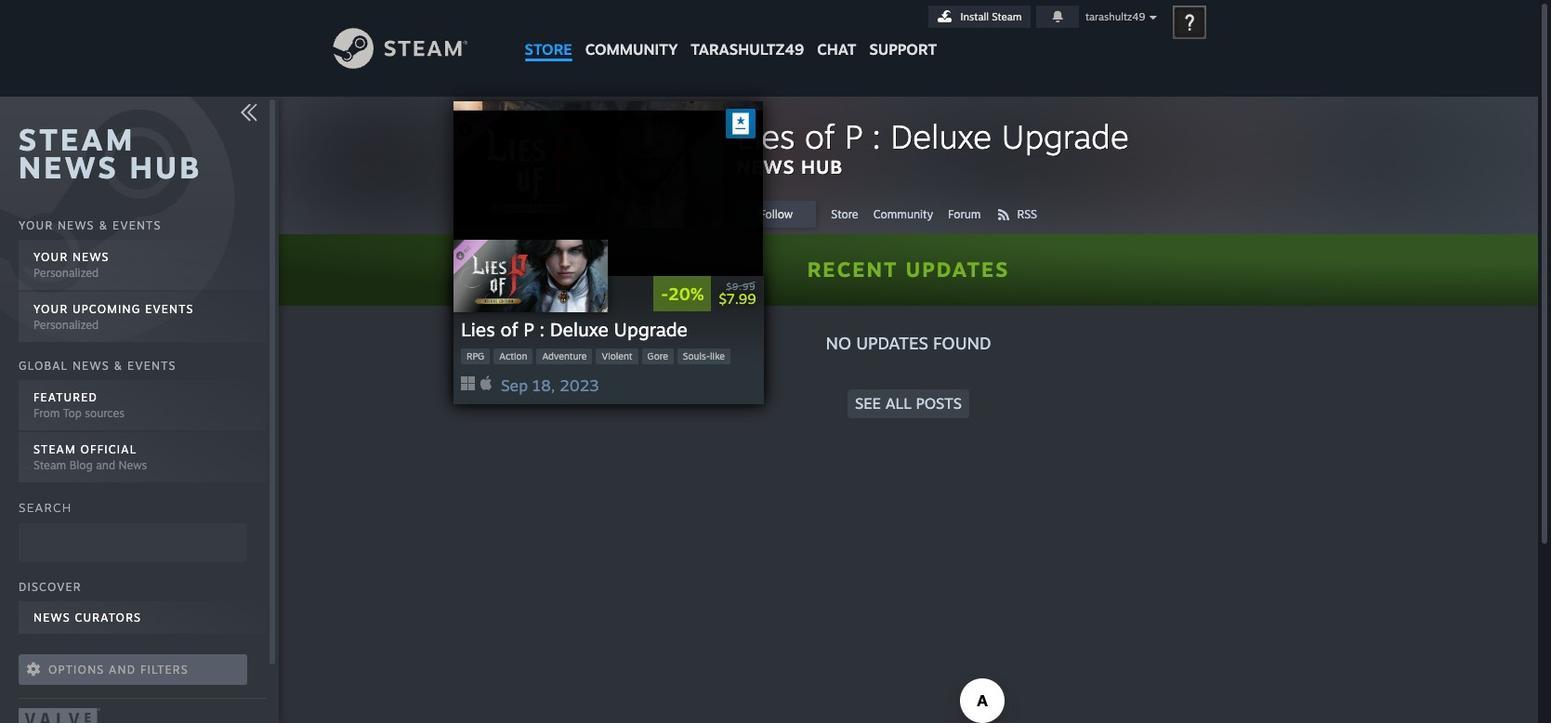Task type: vqa. For each thing, say whether or not it's contained in the screenshot.
souls-
yes



Task type: describe. For each thing, give the bounding box(es) containing it.
like
[[710, 350, 724, 361]]

steam official steam blog and news
[[33, 443, 147, 473]]

your news & events
[[19, 218, 161, 232]]

options and filters
[[48, 662, 189, 676]]

community
[[873, 207, 933, 221]]

featured from top sources
[[33, 391, 124, 421]]

1 vertical spatial and
[[109, 662, 136, 676]]

all
[[885, 394, 912, 413]]

discover
[[19, 580, 81, 593]]

-20%
[[661, 283, 704, 304]]

gore link
[[641, 348, 673, 364]]

chat
[[817, 40, 856, 59]]

lies of p : deluxe upgrade image
[[453, 239, 608, 312]]

news curators
[[33, 610, 141, 624]]

support
[[870, 40, 937, 59]]

your for your news & events
[[19, 218, 53, 232]]

community link
[[579, 0, 684, 67]]

news inside your news personalized
[[72, 250, 109, 264]]

20%
[[668, 283, 704, 304]]

of for lies of p : deluxe upgrade news hub
[[805, 116, 835, 156]]

news inside steam news hub
[[19, 149, 119, 186]]

: for lies of p : deluxe upgrade news hub
[[872, 116, 881, 156]]

updates
[[856, 333, 928, 353]]

p for lies of p : deluxe upgrade news hub
[[845, 116, 863, 156]]

follow
[[760, 207, 793, 221]]

news up your news personalized
[[58, 218, 95, 232]]

news inside steam official steam blog and news
[[119, 459, 147, 473]]

sep
[[501, 375, 528, 395]]

& for global
[[114, 359, 123, 373]]

no
[[826, 333, 851, 353]]

events for global news & events
[[127, 359, 176, 373]]

lies of p : deluxe upgrade
[[461, 317, 687, 341]]

1 horizontal spatial tarashultz49
[[1086, 10, 1145, 23]]

filters
[[140, 662, 189, 676]]

personalized inside your news personalized
[[33, 266, 99, 280]]

see all posts
[[855, 394, 962, 413]]

see
[[855, 394, 881, 413]]

your upcoming events personalized
[[33, 302, 194, 332]]

news curators link
[[19, 601, 266, 635]]

steam news hub
[[19, 121, 202, 186]]

upcoming
[[72, 302, 141, 316]]

lies of p : deluxe upgrade link
[[457, 316, 759, 341]]

violent
[[601, 350, 632, 361]]

support link
[[863, 0, 944, 63]]

your for your upcoming events personalized
[[33, 302, 68, 316]]

souls-
[[683, 350, 710, 361]]

store
[[831, 207, 859, 221]]

curators
[[75, 610, 141, 624]]

chat link
[[811, 0, 863, 63]]

p for lies of p : deluxe upgrade
[[523, 317, 534, 341]]

action link
[[493, 348, 533, 364]]

sep 18, 2023
[[501, 375, 599, 395]]

lies of p : deluxe upgrade news hub
[[737, 116, 1129, 178]]

& for your
[[99, 218, 108, 232]]

store link
[[831, 201, 873, 228]]

official
[[80, 443, 137, 457]]



Task type: locate. For each thing, give the bounding box(es) containing it.
news up your news & events
[[19, 149, 119, 186]]

your inside your upcoming events personalized
[[33, 302, 68, 316]]

p
[[845, 116, 863, 156], [523, 317, 534, 341]]

0 horizontal spatial :
[[539, 317, 544, 341]]

community
[[585, 40, 678, 59]]

$7.99
[[718, 290, 756, 308]]

and
[[96, 459, 115, 473], [109, 662, 136, 676]]

forum link
[[948, 201, 996, 228]]

lies for lies of p : deluxe upgrade news hub
[[737, 116, 795, 156]]

1 vertical spatial :
[[539, 317, 544, 341]]

0 horizontal spatial tarashultz49
[[691, 40, 804, 59]]

personalized down upcoming
[[33, 318, 99, 332]]

1 vertical spatial &
[[114, 359, 123, 373]]

0 vertical spatial of
[[805, 116, 835, 156]]

p up store link at the top right of the page
[[845, 116, 863, 156]]

news down discover
[[33, 610, 70, 624]]

deluxe inside lies of p : deluxe upgrade news hub
[[891, 116, 992, 156]]

of inside lies of p : deluxe upgrade news hub
[[805, 116, 835, 156]]

posts
[[916, 394, 962, 413]]

rss link
[[996, 201, 1052, 228]]

upgrade for lies of p : deluxe upgrade
[[614, 317, 687, 341]]

search
[[19, 500, 72, 515]]

steam right install
[[992, 10, 1022, 23]]

hub
[[130, 149, 202, 186], [801, 155, 843, 178]]

$9.99
[[726, 281, 756, 292]]

hub inside steam news hub
[[130, 149, 202, 186]]

options
[[48, 662, 105, 676]]

store
[[525, 40, 572, 59]]

gore
[[647, 350, 668, 361]]

upgrade up gore
[[614, 317, 687, 341]]

1 vertical spatial upgrade
[[614, 317, 687, 341]]

news inside lies of p : deluxe upgrade news hub
[[737, 155, 795, 178]]

tarashultz49 link
[[684, 0, 811, 67]]

1 vertical spatial of
[[500, 317, 518, 341]]

rpg
[[466, 350, 484, 361]]

$9.99 $7.99
[[718, 281, 756, 308]]

recent
[[807, 257, 898, 282]]

install steam link
[[928, 6, 1030, 28]]

: up store link at the top right of the page
[[872, 116, 881, 156]]

1 personalized from the top
[[33, 266, 99, 280]]

1 horizontal spatial of
[[805, 116, 835, 156]]

lies
[[737, 116, 795, 156], [461, 317, 495, 341]]

p up action
[[523, 317, 534, 341]]

action
[[499, 350, 527, 361]]

0 horizontal spatial deluxe
[[549, 317, 608, 341]]

of up action
[[500, 317, 518, 341]]

2 personalized from the top
[[33, 318, 99, 332]]

0 horizontal spatial of
[[500, 317, 518, 341]]

found
[[933, 333, 991, 353]]

2 vertical spatial your
[[33, 302, 68, 316]]

1 vertical spatial personalized
[[33, 318, 99, 332]]

0 horizontal spatial &
[[99, 218, 108, 232]]

upgrade up rss
[[1002, 116, 1129, 156]]

your inside your news personalized
[[33, 250, 68, 264]]

news down official
[[119, 459, 147, 473]]

your for your news personalized
[[33, 250, 68, 264]]

global news & events
[[19, 359, 176, 373]]

events right upcoming
[[145, 302, 194, 316]]

-
[[661, 283, 668, 304]]

rss
[[1017, 207, 1037, 221]]

events down your upcoming events personalized
[[127, 359, 176, 373]]

global
[[19, 359, 68, 373]]

upgrade for lies of p : deluxe upgrade news hub
[[1002, 116, 1129, 156]]

adventure
[[542, 350, 586, 361]]

steam
[[992, 10, 1022, 23], [19, 121, 135, 158], [33, 443, 76, 457], [33, 459, 66, 473]]

featured
[[33, 391, 98, 405]]

p inside lies of p : deluxe upgrade news hub
[[845, 116, 863, 156]]

your news personalized
[[33, 250, 109, 280]]

None text field
[[19, 523, 247, 562]]

0 vertical spatial p
[[845, 116, 863, 156]]

1 vertical spatial events
[[145, 302, 194, 316]]

and inside steam official steam blog and news
[[96, 459, 115, 473]]

blog
[[69, 459, 93, 473]]

: up adventure
[[539, 317, 544, 341]]

0 vertical spatial tarashultz49
[[1086, 10, 1145, 23]]

1 horizontal spatial upgrade
[[1002, 116, 1129, 156]]

personalized down your news & events
[[33, 266, 99, 280]]

0 horizontal spatial hub
[[130, 149, 202, 186]]

18,
[[532, 375, 555, 395]]

of for lies of p : deluxe upgrade
[[500, 317, 518, 341]]

0 vertical spatial &
[[99, 218, 108, 232]]

of
[[805, 116, 835, 156], [500, 317, 518, 341]]

0 vertical spatial and
[[96, 459, 115, 473]]

events
[[112, 218, 161, 232], [145, 302, 194, 316], [127, 359, 176, 373]]

recent updates
[[807, 257, 1010, 282]]

2 vertical spatial events
[[127, 359, 176, 373]]

& up the sources
[[114, 359, 123, 373]]

events down steam news hub
[[112, 218, 161, 232]]

no updates found
[[826, 333, 991, 353]]

0 vertical spatial upgrade
[[1002, 116, 1129, 156]]

news up featured
[[72, 359, 109, 373]]

1 horizontal spatial deluxe
[[891, 116, 992, 156]]

steam up blog on the left of the page
[[33, 443, 76, 457]]

your down your news & events
[[33, 250, 68, 264]]

1 horizontal spatial p
[[845, 116, 863, 156]]

events inside your upcoming events personalized
[[145, 302, 194, 316]]

your down your news personalized
[[33, 302, 68, 316]]

deluxe for lies of p : deluxe upgrade
[[549, 317, 608, 341]]

deluxe
[[891, 116, 992, 156], [549, 317, 608, 341]]

store link
[[518, 0, 579, 67]]

personalized
[[33, 266, 99, 280], [33, 318, 99, 332]]

from
[[33, 407, 60, 421]]

news
[[19, 149, 119, 186], [737, 155, 795, 178], [58, 218, 95, 232], [72, 250, 109, 264], [72, 359, 109, 373], [119, 459, 147, 473], [33, 610, 70, 624]]

steam up your news & events
[[19, 121, 135, 158]]

steam left blog on the left of the page
[[33, 459, 66, 473]]

: inside lies of p : deluxe upgrade news hub
[[872, 116, 881, 156]]

:
[[872, 116, 881, 156], [539, 317, 544, 341]]

1 horizontal spatial lies
[[737, 116, 795, 156]]

violent link
[[596, 348, 638, 364]]

personalized inside your upcoming events personalized
[[33, 318, 99, 332]]

1 horizontal spatial &
[[114, 359, 123, 373]]

install
[[961, 10, 989, 23]]

&
[[99, 218, 108, 232], [114, 359, 123, 373]]

0 vertical spatial deluxe
[[891, 116, 992, 156]]

2023
[[559, 375, 599, 395]]

top
[[63, 407, 82, 421]]

events for your news & events
[[112, 218, 161, 232]]

1 vertical spatial deluxe
[[549, 317, 608, 341]]

0 vertical spatial your
[[19, 218, 53, 232]]

1 vertical spatial tarashultz49
[[691, 40, 804, 59]]

0 vertical spatial lies
[[737, 116, 795, 156]]

and left filters
[[109, 662, 136, 676]]

deluxe up forum
[[891, 116, 992, 156]]

souls-like link
[[677, 348, 730, 364]]

news up follow
[[737, 155, 795, 178]]

news inside 'news curators' link
[[33, 610, 70, 624]]

0 vertical spatial personalized
[[33, 266, 99, 280]]

news down your news & events
[[72, 250, 109, 264]]

1 horizontal spatial :
[[872, 116, 881, 156]]

and down official
[[96, 459, 115, 473]]

your up your news personalized
[[19, 218, 53, 232]]

0 vertical spatial :
[[872, 116, 881, 156]]

1 vertical spatial p
[[523, 317, 534, 341]]

your
[[19, 218, 53, 232], [33, 250, 68, 264], [33, 302, 68, 316]]

community link
[[873, 201, 948, 228]]

hub inside lies of p : deluxe upgrade news hub
[[801, 155, 843, 178]]

0 horizontal spatial lies
[[461, 317, 495, 341]]

0 horizontal spatial upgrade
[[614, 317, 687, 341]]

: for lies of p : deluxe upgrade
[[539, 317, 544, 341]]

lies for lies of p : deluxe upgrade
[[461, 317, 495, 341]]

lies up follow
[[737, 116, 795, 156]]

0 horizontal spatial p
[[523, 317, 534, 341]]

tarashultz49
[[1086, 10, 1145, 23], [691, 40, 804, 59]]

deluxe for lies of p : deluxe upgrade news hub
[[891, 116, 992, 156]]

forum
[[948, 207, 981, 221]]

1 horizontal spatial hub
[[801, 155, 843, 178]]

deluxe up adventure
[[549, 317, 608, 341]]

upgrade
[[1002, 116, 1129, 156], [614, 317, 687, 341]]

steam inside steam news hub
[[19, 121, 135, 158]]

install steam
[[961, 10, 1022, 23]]

souls-like
[[683, 350, 724, 361]]

of up store
[[805, 116, 835, 156]]

upgrade inside lies of p : deluxe upgrade news hub
[[1002, 116, 1129, 156]]

1 vertical spatial your
[[33, 250, 68, 264]]

lies up rpg
[[461, 317, 495, 341]]

sources
[[85, 407, 124, 421]]

updates
[[906, 257, 1010, 282]]

1 vertical spatial lies
[[461, 317, 495, 341]]

rpg link
[[461, 348, 490, 364]]

lies inside lies of p : deluxe upgrade news hub
[[737, 116, 795, 156]]

adventure link
[[536, 348, 592, 364]]

0 vertical spatial events
[[112, 218, 161, 232]]

& up your news personalized
[[99, 218, 108, 232]]



